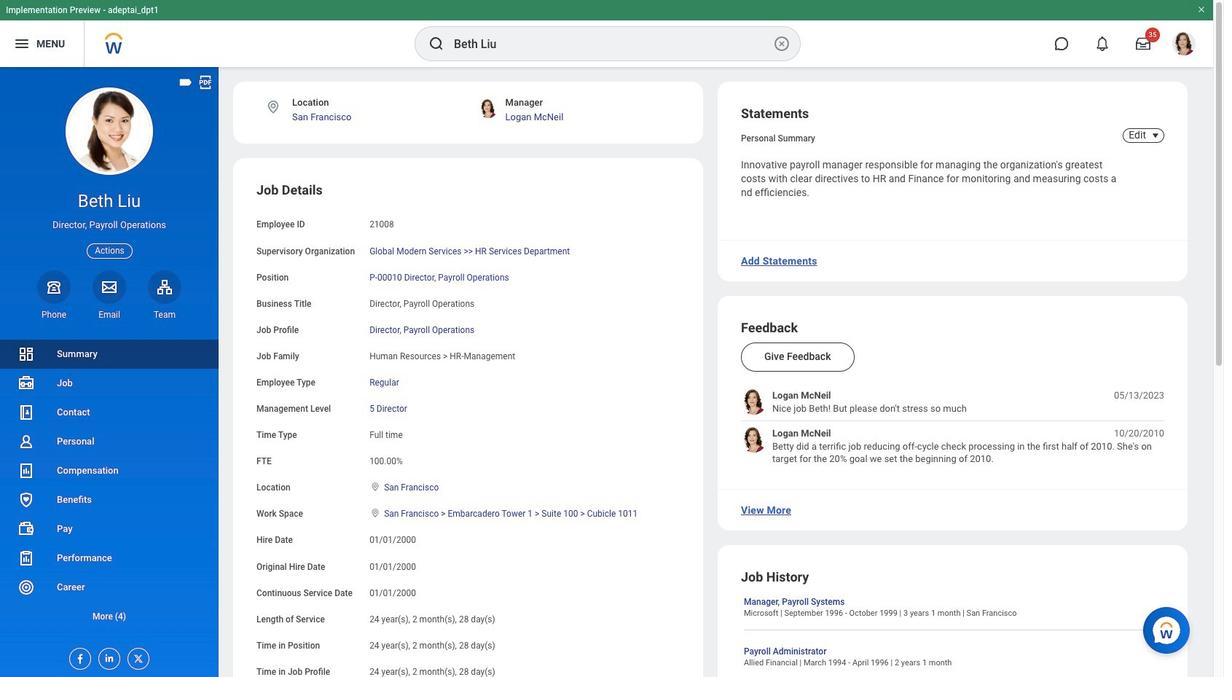 Task type: vqa. For each thing, say whether or not it's contained in the screenshot.
the right list
yes



Task type: describe. For each thing, give the bounding box(es) containing it.
1 horizontal spatial list
[[741, 389, 1165, 465]]

caret down image
[[1147, 130, 1165, 141]]

summary image
[[17, 345, 35, 363]]

profile logan mcneil image
[[1173, 32, 1196, 58]]

view team image
[[156, 278, 173, 296]]

job image
[[17, 375, 35, 392]]

personal summary element
[[741, 130, 816, 144]]

phone beth liu element
[[37, 309, 71, 321]]

personal image
[[17, 433, 35, 450]]

mail image
[[101, 278, 118, 296]]

inbox large image
[[1136, 36, 1151, 51]]

notifications large image
[[1096, 36, 1110, 51]]

x circle image
[[773, 35, 791, 52]]

compensation image
[[17, 462, 35, 480]]

performance image
[[17, 550, 35, 567]]

search image
[[428, 35, 445, 52]]

close environment banner image
[[1198, 5, 1206, 14]]

benefits image
[[17, 491, 35, 509]]

Search Workday  search field
[[454, 28, 770, 60]]

linkedin image
[[99, 649, 115, 664]]

view printable version (pdf) image
[[198, 74, 214, 90]]

career image
[[17, 579, 35, 596]]

phone image
[[44, 278, 64, 296]]

tag image
[[178, 74, 194, 90]]



Task type: locate. For each thing, give the bounding box(es) containing it.
justify image
[[13, 35, 31, 52]]

2 vertical spatial location image
[[370, 508, 381, 519]]

x image
[[128, 649, 144, 665]]

email beth liu element
[[93, 309, 126, 321]]

navigation pane region
[[0, 67, 219, 677]]

1 vertical spatial employee's photo (logan mcneil) image
[[741, 427, 767, 453]]

location image
[[265, 99, 281, 115], [370, 482, 381, 492], [370, 508, 381, 519]]

group
[[257, 182, 680, 677]]

0 vertical spatial location image
[[265, 99, 281, 115]]

team beth liu element
[[148, 309, 181, 321]]

pay image
[[17, 520, 35, 538]]

0 vertical spatial employee's photo (logan mcneil) image
[[741, 389, 767, 415]]

full time element
[[370, 427, 403, 440]]

employee's photo (logan mcneil) image
[[741, 389, 767, 415], [741, 427, 767, 453]]

facebook image
[[70, 649, 86, 665]]

0 horizontal spatial list
[[0, 340, 219, 631]]

1 vertical spatial location image
[[370, 482, 381, 492]]

2 employee's photo (logan mcneil) image from the top
[[741, 427, 767, 453]]

banner
[[0, 0, 1214, 67]]

contact image
[[17, 404, 35, 421]]

1 employee's photo (logan mcneil) image from the top
[[741, 389, 767, 415]]

list
[[0, 340, 219, 631], [741, 389, 1165, 465]]



